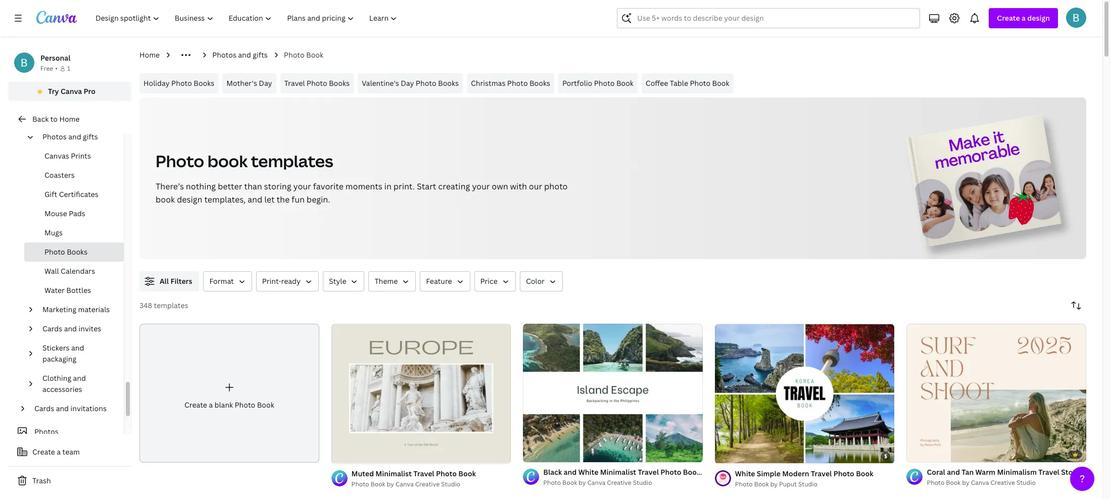 Task type: vqa. For each thing, say whether or not it's contained in the screenshot.
Theme
yes



Task type: locate. For each thing, give the bounding box(es) containing it.
photos down 'to'
[[42, 132, 67, 142]]

design left brad klo image
[[1028, 13, 1050, 23]]

1 horizontal spatial book
[[208, 150, 248, 172]]

348 templates
[[139, 301, 188, 310]]

and down accessories
[[56, 404, 69, 413]]

color
[[526, 276, 545, 286]]

0 vertical spatial photos and gifts
[[212, 50, 268, 60]]

None search field
[[617, 8, 920, 28]]

white simple modern travel photo book photo book by puput studio
[[735, 469, 874, 489]]

cards and invites button
[[38, 319, 118, 339]]

1 horizontal spatial your
[[472, 181, 490, 192]]

filters
[[171, 276, 192, 286]]

photos and gifts down back to home link
[[42, 132, 98, 142]]

packaging
[[42, 354, 76, 364]]

cards up stickers
[[42, 324, 62, 334]]

1 vertical spatial templates
[[154, 301, 188, 310]]

canvas prints link
[[24, 147, 124, 166]]

Search search field
[[637, 9, 914, 28]]

cards inside button
[[42, 324, 62, 334]]

1 vertical spatial design
[[177, 194, 202, 205]]

0 horizontal spatial white
[[578, 467, 599, 477]]

a inside button
[[57, 447, 61, 457]]

by inside muted minimalist travel photo book photo book by canva creative studio
[[387, 480, 394, 489]]

and up accessories
[[73, 373, 86, 383]]

1 day from the left
[[259, 78, 272, 88]]

create a team
[[32, 447, 80, 457]]

photos and gifts inside button
[[42, 132, 98, 142]]

christmas
[[471, 78, 506, 88]]

creative
[[607, 479, 632, 487], [991, 479, 1015, 487], [415, 480, 440, 489]]

2 horizontal spatial create
[[997, 13, 1020, 23]]

day right the mother's
[[259, 78, 272, 88]]

cards for cards and invites
[[42, 324, 62, 334]]

Sort by button
[[1066, 296, 1087, 316]]

white simple modern travel photo book image
[[715, 325, 895, 463]]

books inside black and white minimalist travel photo books photo book by canva creative studio
[[683, 467, 704, 477]]

cards for cards and invitations
[[34, 404, 54, 413]]

mouse pads link
[[24, 204, 124, 223]]

create a design button
[[989, 8, 1058, 28]]

gifts up prints
[[83, 132, 98, 142]]

creative inside black and white minimalist travel photo books photo book by canva creative studio
[[607, 479, 632, 487]]

black
[[543, 467, 562, 477]]

1 vertical spatial create
[[184, 400, 207, 410]]

1 vertical spatial photos and gifts
[[42, 132, 98, 142]]

and down than
[[248, 194, 262, 205]]

holiday
[[144, 78, 170, 88]]

photo inside coffee table photo book link
[[690, 78, 711, 88]]

try canva pro
[[48, 86, 95, 96]]

book
[[306, 50, 323, 60], [617, 78, 634, 88], [712, 78, 730, 88], [257, 400, 274, 410], [459, 469, 476, 479], [856, 469, 874, 479], [563, 479, 577, 487], [946, 479, 961, 487], [371, 480, 385, 489], [754, 480, 769, 489]]

22 for muted minimalist travel photo book
[[352, 453, 358, 460]]

mother's day link
[[222, 73, 276, 93]]

white left "simple"
[[735, 469, 755, 479]]

and right "black"
[[564, 467, 577, 477]]

0 horizontal spatial home
[[59, 114, 80, 124]]

studio inside muted minimalist travel photo book photo book by canva creative studio
[[441, 480, 460, 489]]

2 horizontal spatial photo book by canva creative studio link
[[927, 478, 1087, 488]]

book up better
[[208, 150, 248, 172]]

photo book templates image
[[871, 98, 1087, 259], [906, 114, 1062, 247]]

travel inside muted minimalist travel photo book photo book by canva creative studio
[[413, 469, 434, 479]]

1 horizontal spatial templates
[[251, 150, 333, 172]]

trash link
[[8, 471, 131, 491]]

create inside dropdown button
[[997, 13, 1020, 23]]

create inside button
[[32, 447, 55, 457]]

and down back to home link
[[68, 132, 81, 142]]

0 horizontal spatial day
[[259, 78, 272, 88]]

calendars
[[61, 266, 95, 276]]

photos and gifts up the mother's
[[212, 50, 268, 60]]

of for black and white minimalist travel photo books
[[535, 451, 542, 458]]

wall calendars link
[[24, 262, 124, 281]]

0 horizontal spatial create
[[32, 447, 55, 457]]

than
[[244, 181, 262, 192]]

photo book by canva creative studio link for book
[[352, 480, 476, 490]]

canvas
[[44, 151, 69, 161]]

photo inside "valentine's day photo books" link
[[416, 78, 436, 88]]

0 horizontal spatial templates
[[154, 301, 188, 310]]

0 horizontal spatial gifts
[[83, 132, 98, 142]]

2 vertical spatial photos
[[34, 427, 58, 437]]

0 vertical spatial cards
[[42, 324, 62, 334]]

white right "black"
[[578, 467, 599, 477]]

photos and gifts button
[[38, 127, 118, 147]]

22
[[544, 451, 550, 458], [927, 451, 934, 458], [352, 453, 358, 460], [736, 453, 742, 460]]

studio
[[633, 479, 652, 487], [1017, 479, 1036, 487], [441, 480, 460, 489], [798, 480, 818, 489]]

0 vertical spatial a
[[1022, 13, 1026, 23]]

1 vertical spatial cards
[[34, 404, 54, 413]]

travel
[[284, 78, 305, 88], [638, 467, 659, 477], [413, 469, 434, 479], [811, 469, 832, 479]]

studio inside white simple modern travel photo book photo book by puput studio
[[798, 480, 818, 489]]

photo inside christmas photo books link
[[507, 78, 528, 88]]

day right the valentine's
[[401, 78, 414, 88]]

blank
[[215, 400, 233, 410]]

free •
[[40, 64, 58, 73]]

1 vertical spatial a
[[209, 400, 213, 410]]

book down "there's"
[[156, 194, 175, 205]]

0 vertical spatial photos
[[212, 50, 236, 60]]

1 horizontal spatial photo book by canva creative studio link
[[543, 478, 703, 488]]

print.
[[394, 181, 415, 192]]

0 vertical spatial design
[[1028, 13, 1050, 23]]

2 vertical spatial a
[[57, 447, 61, 457]]

of for white simple modern travel photo book
[[727, 453, 734, 460]]

0 horizontal spatial your
[[293, 181, 311, 192]]

0 vertical spatial book
[[208, 150, 248, 172]]

book inside black and white minimalist travel photo books photo book by canva creative studio
[[563, 479, 577, 487]]

0 horizontal spatial book
[[156, 194, 175, 205]]

the
[[277, 194, 290, 205]]

white inside black and white minimalist travel photo books photo book by canva creative studio
[[578, 467, 599, 477]]

there's
[[156, 181, 184, 192]]

your left the own on the left top of page
[[472, 181, 490, 192]]

and left invites at left
[[64, 324, 77, 334]]

black and white minimalist travel photo books image
[[523, 324, 703, 463]]

1 horizontal spatial design
[[1028, 13, 1050, 23]]

personal
[[40, 53, 70, 63]]

of for muted minimalist travel photo book
[[343, 453, 350, 460]]

0 horizontal spatial creative
[[415, 480, 440, 489]]

0 horizontal spatial minimalist
[[376, 469, 412, 479]]

0 vertical spatial home
[[139, 50, 160, 60]]

top level navigation element
[[89, 8, 406, 28]]

fun
[[292, 194, 305, 205]]

cards inside 'link'
[[34, 404, 54, 413]]

1 vertical spatial book
[[156, 194, 175, 205]]

pro
[[84, 86, 95, 96]]

1 vertical spatial home
[[59, 114, 80, 124]]

a inside dropdown button
[[1022, 13, 1026, 23]]

22 for white simple modern travel photo book
[[736, 453, 742, 460]]

valentine's day photo books link
[[358, 73, 463, 93]]

travel inside white simple modern travel photo book photo book by puput studio
[[811, 469, 832, 479]]

and up the mother's
[[238, 50, 251, 60]]

22 for black and white minimalist travel photo books
[[544, 451, 550, 458]]

and inside cards and invites button
[[64, 324, 77, 334]]

wall calendars
[[44, 266, 95, 276]]

gifts
[[253, 50, 268, 60], [83, 132, 98, 142]]

all filters button
[[139, 271, 199, 292]]

coral and tan warm minimalism travel stories and photography collection travel photo book image
[[907, 324, 1087, 463]]

cards down accessories
[[34, 404, 54, 413]]

your up the fun
[[293, 181, 311, 192]]

1 your from the left
[[293, 181, 311, 192]]

1 vertical spatial photos
[[42, 132, 67, 142]]

1 horizontal spatial a
[[209, 400, 213, 410]]

by inside white simple modern travel photo book photo book by puput studio
[[771, 480, 778, 489]]

0 horizontal spatial design
[[177, 194, 202, 205]]

1 horizontal spatial gifts
[[253, 50, 268, 60]]

by
[[579, 479, 586, 487], [962, 479, 970, 487], [387, 480, 394, 489], [771, 480, 778, 489]]

with
[[510, 181, 527, 192]]

home up holiday
[[139, 50, 160, 60]]

and inside the photos and gifts button
[[68, 132, 81, 142]]

mugs
[[44, 228, 63, 238]]

portfolio photo book link
[[558, 73, 638, 93]]

photo book templates
[[156, 150, 333, 172]]

1
[[67, 64, 70, 73], [530, 451, 533, 458], [914, 451, 917, 458], [338, 453, 341, 460], [722, 453, 725, 460]]

design down nothing
[[177, 194, 202, 205]]

there's nothing better than storing your favorite moments in print. start creating your own with our photo book design templates, and let the fun begin.
[[156, 181, 568, 205]]

of
[[535, 451, 542, 458], [918, 451, 926, 458], [343, 453, 350, 460], [727, 453, 734, 460]]

1 of 22 link for black and white minimalist travel photo books
[[523, 324, 703, 463]]

photos up the mother's
[[212, 50, 236, 60]]

home right 'to'
[[59, 114, 80, 124]]

1 horizontal spatial creative
[[607, 479, 632, 487]]

puput
[[779, 480, 797, 489]]

0 horizontal spatial photo book by canva creative studio link
[[352, 480, 476, 490]]

travel photo books
[[284, 78, 350, 88]]

photos inside the photos and gifts button
[[42, 132, 67, 142]]

free
[[40, 64, 53, 73]]

1 horizontal spatial white
[[735, 469, 755, 479]]

0 horizontal spatial a
[[57, 447, 61, 457]]

print-ready button
[[256, 271, 319, 292]]

and down cards and invites button
[[71, 343, 84, 353]]

canva inside muted minimalist travel photo book photo book by canva creative studio
[[396, 480, 414, 489]]

table
[[670, 78, 688, 88]]

1 horizontal spatial minimalist
[[600, 467, 636, 477]]

$
[[884, 453, 888, 460]]

0 horizontal spatial photos and gifts
[[42, 132, 98, 142]]

templates up storing
[[251, 150, 333, 172]]

design inside dropdown button
[[1028, 13, 1050, 23]]

create a team button
[[8, 442, 131, 462]]

2 your from the left
[[472, 181, 490, 192]]

1 vertical spatial gifts
[[83, 132, 98, 142]]

1 horizontal spatial create
[[184, 400, 207, 410]]

materials
[[78, 305, 110, 314]]

gifts up mother's day
[[253, 50, 268, 60]]

1 horizontal spatial day
[[401, 78, 414, 88]]

photos up create a team
[[34, 427, 58, 437]]

storing
[[264, 181, 291, 192]]

books
[[194, 78, 214, 88], [329, 78, 350, 88], [438, 78, 459, 88], [530, 78, 550, 88], [67, 247, 87, 257], [683, 467, 704, 477]]

marketing
[[42, 305, 76, 314]]

and inside black and white minimalist travel photo books photo book by canva creative studio
[[564, 467, 577, 477]]

0 vertical spatial create
[[997, 13, 1020, 23]]

color button
[[520, 271, 563, 292]]

day for valentine's
[[401, 78, 414, 88]]

your
[[293, 181, 311, 192], [472, 181, 490, 192]]

white inside white simple modern travel photo book photo book by puput studio
[[735, 469, 755, 479]]

templates down all filters button
[[154, 301, 188, 310]]

2 day from the left
[[401, 78, 414, 88]]

book
[[208, 150, 248, 172], [156, 194, 175, 205]]

begin.
[[307, 194, 330, 205]]

price
[[480, 276, 498, 286]]

moments
[[346, 181, 382, 192]]

ready
[[281, 276, 301, 286]]

creating
[[438, 181, 470, 192]]

1 horizontal spatial home
[[139, 50, 160, 60]]

2 vertical spatial create
[[32, 447, 55, 457]]

2 horizontal spatial a
[[1022, 13, 1026, 23]]

prints
[[71, 151, 91, 161]]



Task type: describe. For each thing, give the bounding box(es) containing it.
and inside there's nothing better than storing your favorite moments in print. start creating your own with our photo book design templates, and let the fun begin.
[[248, 194, 262, 205]]

format
[[209, 276, 234, 286]]

coffee
[[646, 78, 668, 88]]

design inside there's nothing better than storing your favorite moments in print. start creating your own with our photo book design templates, and let the fun begin.
[[177, 194, 202, 205]]

back
[[32, 114, 49, 124]]

muted minimalist travel photo book link
[[352, 469, 476, 480]]

muted minimalist travel photo book image
[[331, 325, 511, 463]]

1 of 22 for black and white minimalist travel photo books
[[530, 451, 550, 458]]

photo
[[544, 181, 568, 192]]

gift certificates
[[44, 190, 98, 199]]

white simple modern travel photo book link
[[735, 469, 874, 480]]

invites
[[79, 324, 101, 334]]

0 vertical spatial gifts
[[253, 50, 268, 60]]

a for design
[[1022, 13, 1026, 23]]

and inside clothing and accessories
[[73, 373, 86, 383]]

black and white minimalist travel photo books link
[[543, 467, 704, 478]]

cards and invitations link
[[30, 399, 118, 418]]

stickers
[[42, 343, 70, 353]]

create a blank photo book element
[[139, 324, 319, 463]]

home link
[[139, 50, 160, 61]]

coffee table photo book
[[646, 78, 730, 88]]

0 vertical spatial templates
[[251, 150, 333, 172]]

coasters
[[44, 170, 75, 180]]

coasters link
[[24, 166, 124, 185]]

style button
[[323, 271, 365, 292]]

create for create a design
[[997, 13, 1020, 23]]

valentine's
[[362, 78, 399, 88]]

photo books
[[44, 247, 87, 257]]

1 for white simple modern travel photo book
[[722, 453, 725, 460]]

and inside cards and invitations 'link'
[[56, 404, 69, 413]]

let
[[264, 194, 275, 205]]

christmas photo books link
[[467, 73, 554, 93]]

clothing and accessories button
[[38, 369, 118, 399]]

clothing
[[42, 373, 71, 383]]

mugs link
[[24, 223, 124, 243]]

gift certificates link
[[24, 185, 124, 204]]

day for mother's
[[259, 78, 272, 88]]

invitations
[[71, 404, 107, 413]]

create for create a team
[[32, 447, 55, 457]]

gifts inside button
[[83, 132, 98, 142]]

2 horizontal spatial creative
[[991, 479, 1015, 487]]

format button
[[203, 271, 252, 292]]

cards and invites
[[42, 324, 101, 334]]

book inside there's nothing better than storing your favorite moments in print. start creating your own with our photo book design templates, and let the fun begin.
[[156, 194, 175, 205]]

a for team
[[57, 447, 61, 457]]

portfolio
[[562, 78, 592, 88]]

photo inside photo book by canva creative studio link
[[927, 479, 945, 487]]

1 of 22 link for muted minimalist travel photo book
[[331, 324, 511, 464]]

marketing materials button
[[38, 300, 118, 319]]

1 of 22 for muted minimalist travel photo book
[[338, 453, 358, 460]]

our
[[529, 181, 542, 192]]

gift
[[44, 190, 57, 199]]

minimalist inside muted minimalist travel photo book photo book by canva creative studio
[[376, 469, 412, 479]]

try
[[48, 86, 59, 96]]

trash
[[32, 476, 51, 486]]

marketing materials
[[42, 305, 110, 314]]

create a design
[[997, 13, 1050, 23]]

price button
[[474, 271, 516, 292]]

own
[[492, 181, 508, 192]]

valentine's day photo books
[[362, 78, 459, 88]]

pads
[[69, 209, 85, 218]]

1 for muted minimalist travel photo book
[[338, 453, 341, 460]]

1 for black and white minimalist travel photo books
[[530, 451, 533, 458]]

photos link
[[14, 423, 118, 442]]

•
[[55, 64, 58, 73]]

mouse
[[44, 209, 67, 218]]

theme
[[375, 276, 398, 286]]

photos inside photos link
[[34, 427, 58, 437]]

stickers and packaging
[[42, 343, 84, 364]]

by inside black and white minimalist travel photo books photo book by canva creative studio
[[579, 479, 586, 487]]

start
[[417, 181, 436, 192]]

studio inside black and white minimalist travel photo books photo book by canva creative studio
[[633, 479, 652, 487]]

mouse pads
[[44, 209, 85, 218]]

photo book by puput studio link
[[735, 480, 874, 490]]

back to home
[[32, 114, 80, 124]]

1 of 22 link for white simple modern travel photo book
[[715, 324, 895, 464]]

favorite
[[313, 181, 344, 192]]

holiday photo books
[[144, 78, 214, 88]]

templates,
[[204, 194, 246, 205]]

feature button
[[420, 271, 470, 292]]

all
[[160, 276, 169, 286]]

theme button
[[369, 271, 416, 292]]

photo inside holiday photo books link
[[171, 78, 192, 88]]

photo book by canva creative studio link for travel
[[543, 478, 703, 488]]

black and white minimalist travel photo books photo book by canva creative studio
[[543, 467, 704, 487]]

travel photo books link
[[280, 73, 354, 93]]

wall
[[44, 266, 59, 276]]

canva inside black and white minimalist travel photo books photo book by canva creative studio
[[587, 479, 606, 487]]

1 of 22 for white simple modern travel photo book
[[722, 453, 742, 460]]

photo inside travel photo books link
[[307, 78, 327, 88]]

mother's
[[227, 78, 257, 88]]

back to home link
[[8, 109, 131, 129]]

portfolio photo book
[[562, 78, 634, 88]]

a for blank
[[209, 400, 213, 410]]

print-
[[262, 276, 281, 286]]

try canva pro button
[[8, 82, 131, 101]]

cards and invitations
[[34, 404, 107, 413]]

muted minimalist travel photo book photo book by canva creative studio
[[352, 469, 476, 489]]

travel inside black and white minimalist travel photo books photo book by canva creative studio
[[638, 467, 659, 477]]

style
[[329, 276, 346, 286]]

canva inside button
[[61, 86, 82, 96]]

print-ready
[[262, 276, 301, 286]]

accessories
[[42, 385, 82, 394]]

team
[[62, 447, 80, 457]]

to
[[50, 114, 58, 124]]

photo inside create a blank photo book element
[[235, 400, 255, 410]]

water bottles
[[44, 286, 91, 295]]

1 horizontal spatial photos and gifts
[[212, 50, 268, 60]]

and inside "stickers and packaging"
[[71, 343, 84, 353]]

better
[[218, 181, 242, 192]]

photo inside portfolio photo book link
[[594, 78, 615, 88]]

create for create a blank photo book
[[184, 400, 207, 410]]

holiday photo books link
[[139, 73, 218, 93]]

minimalist inside black and white minimalist travel photo books photo book by canva creative studio
[[600, 467, 636, 477]]

christmas photo books
[[471, 78, 550, 88]]

create a blank photo book
[[184, 400, 274, 410]]

simple
[[757, 469, 781, 479]]

brad klo image
[[1066, 8, 1087, 28]]

creative inside muted minimalist travel photo book photo book by canva creative studio
[[415, 480, 440, 489]]

coffee table photo book link
[[642, 73, 734, 93]]



